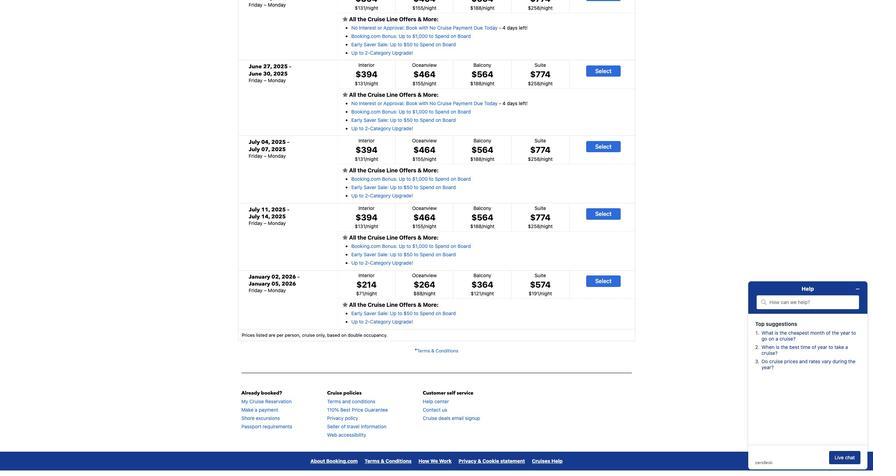 Task type: describe. For each thing, give the bounding box(es) containing it.
oceanview for july 04, 2025
[[412, 138, 437, 144]]

balcony $364 $121 / night
[[471, 273, 494, 297]]

1 bonus: from the top
[[382, 33, 397, 39]]

all for june 27, 2025
[[349, 92, 356, 98]]

$71
[[356, 291, 364, 297]]

0 horizontal spatial terms & conditions
[[365, 459, 412, 464]]

/ inside balcony $364 $121 / night
[[481, 291, 483, 297]]

line for july 11, 2025
[[387, 235, 398, 241]]

price
[[352, 407, 363, 413]]

1 monday from the top
[[268, 2, 286, 8]]

4 upgrade! from the top
[[392, 260, 413, 266]]

$258 for june 27, 2025
[[528, 81, 540, 87]]

oceanview $464 $155 / night for july 14, 2025
[[412, 205, 437, 230]]

2025 right 27,
[[273, 63, 288, 71]]

2 june from the top
[[249, 70, 262, 78]]

balcony for january 02, 2026
[[474, 273, 491, 278]]

cruise deals email signup link
[[423, 416, 480, 422]]

1 up to 2-category upgrade! link from the top
[[351, 50, 413, 56]]

board inside early saver sale: up to $50 to spend on board up to 2-category upgrade!
[[443, 311, 456, 317]]

due for $564
[[474, 100, 483, 106]]

payment
[[259, 407, 278, 413]]

category inside early saver sale: up to $50 to spend on board up to 2-category upgrade!
[[370, 319, 391, 325]]

$364
[[472, 280, 493, 290]]

3 bonus: from the top
[[382, 176, 397, 182]]

2 july from the top
[[249, 146, 260, 153]]

balcony $564 $188 / night for june 30, 2025
[[470, 62, 495, 87]]

1 2026 from the top
[[282, 273, 296, 281]]

04,
[[261, 139, 270, 146]]

5 early saver sale: up to $50 to spend on board link from the top
[[351, 311, 456, 317]]

$774 for july 07, 2025
[[530, 145, 551, 155]]

2 $50 from the top
[[404, 117, 413, 123]]

4 $1,000 from the top
[[412, 243, 428, 249]]

2 booking.com bonus: up to $1,000 to spend on board link from the top
[[351, 109, 471, 115]]

1 $258 from the top
[[528, 5, 540, 11]]

1 more: from the top
[[423, 16, 439, 22]]

3 early from the top
[[351, 184, 362, 190]]

payment for $564
[[453, 100, 473, 106]]

- for $188
[[499, 25, 501, 31]]

$188 for july 04, 2025
[[470, 156, 482, 162]]

1 booking.com bonus: up to $1,000 to spend on board link from the top
[[351, 33, 471, 39]]

all the cruise line offers & more: for july 11, 2025
[[348, 235, 439, 241]]

$774 for july 14, 2025
[[530, 213, 551, 222]]

interior $394 $131 / night for july 07, 2025
[[355, 138, 378, 162]]

person,
[[285, 332, 301, 338]]

/ inside oceanview $264 $88 / night
[[423, 291, 424, 297]]

2 upgrade! from the top
[[392, 125, 413, 131]]

july 11, 2025 – july 14, 2025 friday – monday
[[249, 206, 289, 226]]

1 category from the top
[[370, 50, 391, 56]]

07,
[[261, 146, 270, 153]]

4 early from the top
[[351, 252, 362, 258]]

2025 right 04,
[[271, 139, 286, 146]]

3 2- from the top
[[365, 193, 370, 199]]

oceanview $264 $88 / night
[[412, 273, 437, 297]]

1 horizontal spatial terms & conditions
[[417, 348, 458, 354]]

only,
[[316, 332, 326, 338]]

booked?
[[261, 390, 282, 397]]

1 early saver sale: up to $50 to spend on board link from the top
[[351, 41, 456, 47]]

110%
[[327, 407, 339, 413]]

1 $131 from the top
[[355, 5, 365, 11]]

no interest or approval: book with no cruise payment due today link for $155
[[351, 25, 498, 31]]

upgrade! inside early saver sale: up to $50 to spend on board up to 2-category upgrade!
[[392, 319, 413, 325]]

all the cruise line offers & more: for january 02, 2026
[[348, 302, 439, 308]]

balcony for july 11, 2025
[[474, 205, 491, 211]]

2 early from the top
[[351, 117, 362, 123]]

or for $394
[[378, 100, 382, 106]]

more: for july 04, 2025
[[423, 167, 439, 174]]

more: for january 02, 2026
[[423, 302, 439, 308]]

interest for $131
[[359, 25, 376, 31]]

2 early saver sale: up to $50 to spend on board link from the top
[[351, 117, 456, 123]]

05,
[[272, 280, 280, 288]]

star image for july 14, 2025
[[343, 235, 348, 241]]

june 27, 2025 – june 30, 2025 friday – monday
[[249, 63, 291, 83]]

select for january 02, 2026
[[595, 278, 612, 284]]

make
[[241, 407, 253, 413]]

1 the from the top
[[358, 16, 366, 22]]

shore excursions link
[[241, 416, 280, 422]]

help center link
[[423, 399, 449, 405]]

cookie
[[483, 459, 499, 464]]

4 $50 from the top
[[404, 252, 413, 258]]

friday for july 11, 2025
[[249, 220, 263, 226]]

january 02, 2026 – january 05, 2026 friday – monday
[[249, 273, 300, 294]]

friday for july 04, 2025
[[249, 153, 263, 159]]

privacy inside cruise policies terms and conditions 110% best price guarantee privacy policy seller of travel information web accessibility
[[327, 416, 344, 422]]

based
[[327, 332, 340, 338]]

self
[[447, 390, 456, 397]]

$188 for july 11, 2025
[[470, 224, 482, 230]]

service
[[457, 390, 474, 397]]

$131 for july 11, 2025
[[355, 224, 365, 230]]

requirements
[[263, 424, 292, 430]]

$564 for july 14, 2025
[[472, 213, 493, 222]]

all the cruise line offers & more: for june 27, 2025
[[348, 92, 439, 98]]

27,
[[263, 63, 272, 71]]

days for $774
[[507, 100, 518, 106]]

4 for $564
[[503, 100, 506, 106]]

how
[[419, 459, 429, 464]]

$188 / night
[[470, 5, 495, 11]]

suite $774 $258 / night for july 07, 2025
[[528, 138, 553, 162]]

spend inside early saver sale: up to $50 to spend on board up to 2-category upgrade!
[[420, 311, 434, 317]]

the for july 11, 2025
[[358, 235, 366, 241]]

information
[[361, 424, 386, 430]]

$50 inside early saver sale: up to $50 to spend on board up to 2-category upgrade!
[[404, 311, 413, 317]]

night inside balcony $364 $121 / night
[[483, 291, 494, 297]]

4 early saver sale: up to $50 to spend on board link from the top
[[351, 252, 456, 258]]

interior $394 $131 / night for july 14, 2025
[[355, 205, 378, 230]]

1 saver from the top
[[364, 41, 376, 47]]

2 saver from the top
[[364, 117, 376, 123]]

select link for june 27, 2025
[[586, 65, 621, 77]]

already booked? my cruise reservation make a payment shore excursions passport requirements
[[241, 390, 292, 430]]

1 horizontal spatial conditions
[[436, 348, 458, 354]]

and
[[342, 399, 351, 405]]

0 horizontal spatial terms & conditions link
[[365, 459, 412, 464]]

suite $774 $258 / night for june 30, 2025
[[528, 62, 553, 87]]

3 booking.com bonus: up to $1,000 to spend on board link from the top
[[351, 176, 471, 182]]

2025 right 30,
[[273, 70, 288, 78]]

statement
[[500, 459, 525, 464]]

11,
[[261, 206, 270, 214]]

1 offers from the top
[[399, 16, 416, 22]]

interior $214 $71 / night
[[356, 273, 377, 297]]

occupancy.
[[364, 332, 388, 338]]

privacy & cookie statement link
[[459, 459, 525, 464]]

about
[[311, 459, 325, 464]]

early inside early saver sale: up to $50 to spend on board up to 2-category upgrade!
[[351, 311, 362, 317]]

2 january from the top
[[249, 280, 270, 288]]

balcony for july 04, 2025
[[474, 138, 491, 144]]

line for june 27, 2025
[[387, 92, 398, 98]]

cruise inside the already booked? my cruise reservation make a payment shore excursions passport requirements
[[250, 399, 264, 405]]

$214
[[357, 280, 377, 290]]

policies
[[343, 390, 362, 397]]

$564 for july 07, 2025
[[472, 145, 493, 155]]

with for $464
[[419, 100, 428, 106]]

passport requirements link
[[241, 424, 292, 430]]

monday for 11,
[[268, 220, 286, 226]]

suite for july 04, 2025
[[535, 138, 546, 144]]

interior for july 04, 2025
[[359, 138, 375, 144]]

cruise
[[302, 332, 315, 338]]

3 upgrade! from the top
[[392, 193, 413, 199]]

$264
[[414, 280, 435, 290]]

privacy policy link
[[327, 416, 358, 422]]

$88
[[414, 291, 423, 297]]

excursions
[[256, 416, 280, 422]]

on inside early saver sale: up to $50 to spend on board up to 2-category upgrade!
[[436, 311, 441, 317]]

2 bonus: from the top
[[382, 109, 397, 115]]

today for $564
[[484, 100, 498, 106]]

1 upgrade! from the top
[[392, 50, 413, 56]]

all the cruise line offers & more: for july 04, 2025
[[348, 167, 439, 174]]

about booking.com
[[311, 459, 358, 464]]

july 04, 2025 – july 07, 2025 friday – monday
[[249, 139, 289, 159]]

select for july 04, 2025
[[595, 143, 612, 150]]

balcony $564 $188 / night for july 07, 2025
[[470, 138, 495, 162]]

payment for $188
[[453, 25, 473, 31]]

4 2- from the top
[[365, 260, 370, 266]]

terms and conditions link
[[327, 399, 375, 405]]

$155 / night
[[413, 5, 437, 11]]

all for july 04, 2025
[[349, 167, 356, 174]]

1 friday from the top
[[249, 2, 263, 8]]

suite for june 27, 2025
[[535, 62, 546, 68]]

3 category from the top
[[370, 193, 391, 199]]

customer
[[423, 390, 446, 397]]

4 july from the top
[[249, 213, 260, 221]]

2 up to 2-category upgrade! link from the top
[[351, 125, 413, 131]]

1 $155 from the top
[[413, 5, 424, 11]]

2 sale: from the top
[[378, 117, 389, 123]]

a
[[255, 407, 257, 413]]

night inside the suite $574 $191 / night
[[541, 291, 552, 297]]

1 line from the top
[[387, 16, 398, 22]]

oceanview for june 27, 2025
[[412, 62, 437, 68]]

$258 for july 04, 2025
[[528, 156, 540, 162]]

02,
[[272, 273, 280, 281]]

1 horizontal spatial terms & conditions link
[[415, 348, 458, 354]]

2 $1,000 from the top
[[412, 109, 428, 115]]

already
[[241, 390, 260, 397]]

left! for $774
[[519, 100, 528, 106]]

1 $1,000 from the top
[[412, 33, 428, 39]]

signup
[[465, 416, 480, 422]]

4 for $188
[[503, 25, 506, 31]]

cruise inside cruise policies terms and conditions 110% best price guarantee privacy policy seller of travel information web accessibility
[[327, 390, 342, 397]]

web
[[327, 432, 337, 438]]

14,
[[261, 213, 270, 221]]

5 up to 2-category upgrade! link from the top
[[351, 319, 413, 325]]

saver inside early saver sale: up to $50 to spend on board up to 2-category upgrade!
[[364, 311, 376, 317]]

line for january 02, 2026
[[387, 302, 398, 308]]

more: for july 11, 2025
[[423, 235, 439, 241]]

terms inside cruise policies terms and conditions 110% best price guarantee privacy policy seller of travel information web accessibility
[[327, 399, 341, 405]]

2 category from the top
[[370, 125, 391, 131]]

2 2026 from the top
[[282, 280, 296, 288]]

prices
[[242, 332, 255, 338]]

suite for july 11, 2025
[[535, 205, 546, 211]]

book for $464
[[406, 100, 418, 106]]

asterisk image
[[415, 349, 417, 351]]

guarantee
[[365, 407, 388, 413]]

conditions
[[352, 399, 375, 405]]

1 sale: from the top
[[378, 41, 389, 47]]

4 saver from the top
[[364, 252, 376, 258]]

night inside oceanview $264 $88 / night
[[424, 291, 436, 297]]

1 horizontal spatial privacy
[[459, 459, 477, 464]]

prices listed are per person, cruise only, based on double occupancy.
[[242, 332, 388, 338]]

per
[[277, 332, 284, 338]]

are
[[269, 332, 275, 338]]

days for $258
[[507, 25, 518, 31]]



Task type: vqa. For each thing, say whether or not it's contained in the screenshot.


Task type: locate. For each thing, give the bounding box(es) containing it.
–
[[264, 2, 267, 8], [289, 63, 291, 71], [264, 77, 267, 83], [287, 139, 289, 146], [264, 153, 267, 159], [287, 206, 289, 214], [264, 220, 267, 226], [298, 273, 300, 281], [264, 288, 267, 294]]

friday inside july 04, 2025 – july 07, 2025 friday – monday
[[249, 153, 263, 159]]

booking.com bonus: up to $1,000 to spend on board early saver sale: up to $50 to spend on board up to 2-category upgrade! for july 14, 2025
[[351, 243, 471, 266]]

with
[[419, 25, 428, 31], [419, 100, 428, 106]]

approval:
[[384, 25, 405, 31], [384, 100, 405, 106]]

1 no interest or approval: book with no cruise payment due today link from the top
[[351, 25, 498, 31]]

2 line from the top
[[387, 92, 398, 98]]

no interest or approval: book with no cruise payment due today link for $464
[[351, 100, 498, 106]]

oceanview $464 $155 / night
[[412, 62, 437, 87], [412, 138, 437, 162], [412, 205, 437, 230]]

friday inside the july 11, 2025 – july 14, 2025 friday – monday
[[249, 220, 263, 226]]

1 june from the top
[[249, 63, 262, 71]]

2 booking.com bonus: up to $1,000 to spend on board early saver sale: up to $50 to spend on board up to 2-category upgrade! from the top
[[351, 243, 471, 266]]

0 vertical spatial terms
[[417, 348, 430, 354]]

suite for january 02, 2026
[[535, 273, 546, 278]]

booking.com bonus: up to $1,000 to spend on board early saver sale: up to $50 to spend on board up to 2-category upgrade! for july 07, 2025
[[351, 176, 471, 199]]

4 $188 from the top
[[470, 224, 482, 230]]

1 vertical spatial with
[[419, 100, 428, 106]]

3 line from the top
[[387, 167, 398, 174]]

friday
[[249, 2, 263, 8], [249, 77, 263, 83], [249, 153, 263, 159], [249, 220, 263, 226], [249, 288, 263, 294]]

monday inside june 27, 2025 – june 30, 2025 friday – monday
[[268, 77, 286, 83]]

0 vertical spatial oceanview $464 $155 / night
[[412, 62, 437, 87]]

oceanview for july 11, 2025
[[412, 205, 437, 211]]

2 vertical spatial balcony $564 $188 / night
[[470, 205, 495, 230]]

$394 for june 30, 2025
[[356, 70, 378, 79]]

select link for january 02, 2026
[[586, 276, 621, 287]]

cruise inside customer self service help center contact us cruise deals email signup
[[423, 416, 437, 422]]

help right "cruises" at right
[[552, 459, 563, 464]]

2 $155 from the top
[[413, 81, 424, 87]]

4 all from the top
[[349, 235, 356, 241]]

us
[[442, 407, 447, 413]]

2 2- from the top
[[365, 125, 370, 131]]

2 oceanview from the top
[[412, 138, 437, 144]]

/ inside interior $214 $71 / night
[[364, 291, 366, 297]]

of
[[341, 424, 346, 430]]

balcony $564 $188 / night
[[470, 62, 495, 87], [470, 138, 495, 162], [470, 205, 495, 230]]

3 oceanview $464 $155 / night from the top
[[412, 205, 437, 230]]

the for january 02, 2026
[[358, 302, 366, 308]]

5 monday from the top
[[268, 288, 286, 294]]

3 early saver sale: up to $50 to spend on board link from the top
[[351, 184, 456, 190]]

1 2- from the top
[[365, 50, 370, 56]]

0 vertical spatial balcony $564 $188 / night
[[470, 62, 495, 87]]

2 friday from the top
[[249, 77, 263, 83]]

2 interest from the top
[[359, 100, 376, 106]]

2026 right 05,
[[282, 280, 296, 288]]

2 vertical spatial $774
[[530, 213, 551, 222]]

0 vertical spatial no interest or approval: book with no cruise payment due today link
[[351, 25, 498, 31]]

$155 for june 27, 2025
[[413, 81, 424, 87]]

1 vertical spatial left!
[[519, 100, 528, 106]]

3 interior $394 $131 / night from the top
[[355, 205, 378, 230]]

january left 02,
[[249, 273, 270, 281]]

left! for $258
[[519, 25, 528, 31]]

0 vertical spatial left!
[[519, 25, 528, 31]]

4 booking.com bonus: up to $1,000 to spend on board link from the top
[[351, 243, 471, 249]]

friday for june 27, 2025
[[249, 77, 263, 83]]

1 vertical spatial book
[[406, 100, 418, 106]]

3 july from the top
[[249, 206, 260, 214]]

web accessibility link
[[327, 432, 366, 438]]

today
[[484, 25, 498, 31], [484, 100, 498, 106]]

2 left! from the top
[[519, 100, 528, 106]]

accessibility
[[339, 432, 366, 438]]

suite
[[535, 62, 546, 68], [535, 138, 546, 144], [535, 205, 546, 211], [535, 273, 546, 278]]

cruises help link
[[532, 459, 563, 464]]

3 sale: from the top
[[378, 184, 389, 190]]

1 oceanview from the top
[[412, 62, 437, 68]]

early saver sale: up to $50 to spend on board link
[[351, 41, 456, 47], [351, 117, 456, 123], [351, 184, 456, 190], [351, 252, 456, 258], [351, 311, 456, 317]]

2 suite $774 $258 / night from the top
[[528, 138, 553, 162]]

$394 for july 07, 2025
[[356, 145, 378, 155]]

0 vertical spatial interest
[[359, 25, 376, 31]]

2 no interest or approval: book with no cruise payment due today -                         4 days left! booking.com bonus: up to $1,000 to spend on board early saver sale: up to $50 to spend on board up to 2-category upgrade! from the top
[[351, 100, 528, 131]]

booking.com bonus: up to $1,000 to spend on board link
[[351, 33, 471, 39], [351, 109, 471, 115], [351, 176, 471, 182], [351, 243, 471, 249]]

offers for january 02, 2026
[[399, 302, 416, 308]]

interior $394 $131 / night for june 30, 2025
[[355, 62, 378, 87]]

help up the contact
[[423, 399, 433, 405]]

oceanview $464 $155 / night for july 07, 2025
[[412, 138, 437, 162]]

book for $155
[[406, 25, 418, 31]]

-
[[499, 25, 501, 31], [499, 100, 501, 106]]

balcony
[[474, 62, 491, 68], [474, 138, 491, 144], [474, 205, 491, 211], [474, 273, 491, 278]]

conditions left how
[[386, 459, 412, 464]]

no interest or approval: book with no cruise payment due today -                         4 days left! booking.com bonus: up to $1,000 to spend on board early saver sale: up to $50 to spend on board up to 2-category upgrade! for $155
[[351, 25, 528, 56]]

$574
[[530, 280, 551, 290]]

2 vertical spatial star image
[[343, 235, 348, 241]]

sale: inside early saver sale: up to $50 to spend on board up to 2-category upgrade!
[[378, 311, 389, 317]]

2 select link from the top
[[586, 141, 621, 152]]

0 vertical spatial due
[[474, 25, 483, 31]]

2- inside early saver sale: up to $50 to spend on board up to 2-category upgrade!
[[365, 319, 370, 325]]

5 category from the top
[[370, 319, 391, 325]]

suite $774 $258 / night for july 14, 2025
[[528, 205, 553, 230]]

help
[[423, 399, 433, 405], [552, 459, 563, 464]]

more: for june 27, 2025
[[423, 92, 439, 98]]

$258 / night
[[528, 5, 553, 11]]

interior for july 11, 2025
[[359, 205, 375, 211]]

2025 right 11,
[[271, 206, 286, 214]]

balcony $564 $188 / night for july 14, 2025
[[470, 205, 495, 230]]

1 $464 from the top
[[414, 70, 436, 79]]

all for january 02, 2026
[[349, 302, 356, 308]]

4 select link from the top
[[586, 276, 621, 287]]

contact
[[423, 407, 441, 413]]

offers for july 04, 2025
[[399, 167, 416, 174]]

3 balcony $564 $188 / night from the top
[[470, 205, 495, 230]]

0 vertical spatial $774
[[530, 70, 551, 79]]

june left 30,
[[249, 70, 262, 78]]

1 vertical spatial approval:
[[384, 100, 405, 106]]

due for $188
[[474, 25, 483, 31]]

0 horizontal spatial terms
[[327, 399, 341, 405]]

1 vertical spatial payment
[[453, 100, 473, 106]]

4 balcony from the top
[[474, 273, 491, 278]]

4 offers from the top
[[399, 235, 416, 241]]

1 star image from the top
[[343, 92, 348, 98]]

privacy right work
[[459, 459, 477, 464]]

1 vertical spatial conditions
[[386, 459, 412, 464]]

1 $774 from the top
[[530, 70, 551, 79]]

0 vertical spatial with
[[419, 25, 428, 31]]

4 up to 2-category upgrade! link from the top
[[351, 260, 413, 266]]

conditions right "asterisk" "image"
[[436, 348, 458, 354]]

2025 right 14,
[[271, 213, 286, 221]]

1 all from the top
[[349, 16, 356, 22]]

1 vertical spatial star image
[[343, 302, 348, 308]]

2 vertical spatial $464
[[414, 213, 436, 222]]

$121
[[471, 291, 481, 297]]

center
[[435, 399, 449, 405]]

suite inside the suite $574 $191 / night
[[535, 273, 546, 278]]

4 category from the top
[[370, 260, 391, 266]]

1 early from the top
[[351, 41, 362, 47]]

interior $394 $131 / night
[[355, 62, 378, 87], [355, 138, 378, 162], [355, 205, 378, 230]]

line for july 04, 2025
[[387, 167, 398, 174]]

2 all the cruise line offers & more: from the top
[[348, 92, 439, 98]]

2 interior from the top
[[359, 138, 375, 144]]

monday inside january 02, 2026 – january 05, 2026 friday – monday
[[268, 288, 286, 294]]

30,
[[263, 70, 272, 78]]

help inside customer self service help center contact us cruise deals email signup
[[423, 399, 433, 405]]

1 vertical spatial $394
[[356, 145, 378, 155]]

3 saver from the top
[[364, 184, 376, 190]]

balcony inside balcony $364 $121 / night
[[474, 273, 491, 278]]

monday inside july 04, 2025 – july 07, 2025 friday – monday
[[268, 153, 286, 159]]

star image for july 07, 2025
[[343, 168, 348, 173]]

all for july 11, 2025
[[349, 235, 356, 241]]

on
[[451, 33, 456, 39], [436, 41, 441, 47], [451, 109, 456, 115], [436, 117, 441, 123], [451, 176, 456, 182], [436, 184, 441, 190], [451, 243, 456, 249], [436, 252, 441, 258], [436, 311, 441, 317], [341, 332, 347, 338]]

interest
[[359, 25, 376, 31], [359, 100, 376, 106]]

1 - from the top
[[499, 25, 501, 31]]

best
[[340, 407, 351, 413]]

cruise policies terms and conditions 110% best price guarantee privacy policy seller of travel information web accessibility
[[327, 390, 388, 438]]

2 $131 from the top
[[355, 81, 365, 87]]

4 interior from the top
[[359, 273, 375, 278]]

line
[[387, 16, 398, 22], [387, 92, 398, 98], [387, 167, 398, 174], [387, 235, 398, 241], [387, 302, 398, 308]]

5 saver from the top
[[364, 311, 376, 317]]

interior for january 02, 2026
[[359, 273, 375, 278]]

$131
[[355, 5, 365, 11], [355, 81, 365, 87], [355, 156, 365, 162], [355, 224, 365, 230]]

more:
[[423, 16, 439, 22], [423, 92, 439, 98], [423, 167, 439, 174], [423, 235, 439, 241], [423, 302, 439, 308]]

monday for 02,
[[268, 288, 286, 294]]

$1,000
[[412, 33, 428, 39], [412, 109, 428, 115], [412, 176, 428, 182], [412, 243, 428, 249]]

early
[[351, 41, 362, 47], [351, 117, 362, 123], [351, 184, 362, 190], [351, 252, 362, 258], [351, 311, 362, 317]]

1 balcony from the top
[[474, 62, 491, 68]]

1 january from the top
[[249, 273, 270, 281]]

1 vertical spatial -
[[499, 100, 501, 106]]

0 horizontal spatial conditions
[[386, 459, 412, 464]]

email
[[452, 416, 464, 422]]

cruise
[[368, 16, 385, 22], [437, 25, 452, 31], [368, 92, 385, 98], [437, 100, 452, 106], [368, 167, 385, 174], [368, 235, 385, 241], [368, 302, 385, 308], [327, 390, 342, 397], [250, 399, 264, 405], [423, 416, 437, 422]]

1 vertical spatial terms & conditions link
[[365, 459, 412, 464]]

2 horizontal spatial terms
[[417, 348, 430, 354]]

2 approval: from the top
[[384, 100, 405, 106]]

approval: for $464
[[384, 100, 405, 106]]

5 early from the top
[[351, 311, 362, 317]]

1 vertical spatial $774
[[530, 145, 551, 155]]

the for june 27, 2025
[[358, 92, 366, 98]]

reservation
[[265, 399, 292, 405]]

no interest or approval: book with no cruise payment due today -                         4 days left! booking.com bonus: up to $1,000 to spend on board early saver sale: up to $50 to spend on board up to 2-category upgrade! for $464
[[351, 100, 528, 131]]

2 balcony $564 $188 / night from the top
[[470, 138, 495, 162]]

interior inside interior $214 $71 / night
[[359, 273, 375, 278]]

1 vertical spatial or
[[378, 100, 382, 106]]

listed
[[256, 332, 268, 338]]

1 book from the top
[[406, 25, 418, 31]]

left!
[[519, 25, 528, 31], [519, 100, 528, 106]]

0 vertical spatial suite $774 $258 / night
[[528, 62, 553, 87]]

privacy & cookie statement
[[459, 459, 525, 464]]

2 $258 from the top
[[528, 81, 540, 87]]

all
[[349, 16, 356, 22], [349, 92, 356, 98], [349, 167, 356, 174], [349, 235, 356, 241], [349, 302, 356, 308]]

$191
[[529, 291, 539, 297]]

2 payment from the top
[[453, 100, 473, 106]]

0 vertical spatial terms & conditions link
[[415, 348, 458, 354]]

0 horizontal spatial privacy
[[327, 416, 344, 422]]

$774
[[530, 70, 551, 79], [530, 145, 551, 155], [530, 213, 551, 222]]

0 vertical spatial privacy
[[327, 416, 344, 422]]

1 $564 from the top
[[472, 70, 493, 79]]

0 vertical spatial or
[[378, 25, 382, 31]]

1 oceanview $464 $155 / night from the top
[[412, 62, 437, 87]]

how we work link
[[419, 459, 452, 464]]

no
[[351, 25, 358, 31], [430, 25, 436, 31], [351, 100, 358, 106], [430, 100, 436, 106]]

1 vertical spatial no interest or approval: book with no cruise payment due today link
[[351, 100, 498, 106]]

2 or from the top
[[378, 100, 382, 106]]

0 vertical spatial approval:
[[384, 25, 405, 31]]

2 vertical spatial $564
[[472, 213, 493, 222]]

$774 for june 30, 2025
[[530, 70, 551, 79]]

4 all the cruise line offers & more: from the top
[[348, 235, 439, 241]]

select link for july 04, 2025
[[586, 141, 621, 152]]

monday inside the july 11, 2025 – july 14, 2025 friday – monday
[[268, 220, 286, 226]]

110% best price guarantee link
[[327, 407, 388, 413]]

1 vertical spatial suite $774 $258 / night
[[528, 138, 553, 162]]

july
[[249, 139, 260, 146], [249, 146, 260, 153], [249, 206, 260, 214], [249, 213, 260, 221]]

2 $394 from the top
[[356, 145, 378, 155]]

0 vertical spatial today
[[484, 25, 498, 31]]

1 vertical spatial balcony $564 $188 / night
[[470, 138, 495, 162]]

$155
[[413, 5, 424, 11], [413, 81, 424, 87], [413, 156, 424, 162], [413, 224, 424, 230]]

$155 for july 11, 2025
[[413, 224, 424, 230]]

january
[[249, 273, 270, 281], [249, 280, 270, 288]]

2 vertical spatial suite $774 $258 / night
[[528, 205, 553, 230]]

oceanview $464 $155 / night for june 30, 2025
[[412, 62, 437, 87]]

1 or from the top
[[378, 25, 382, 31]]

2 vertical spatial oceanview $464 $155 / night
[[412, 205, 437, 230]]

with for $155
[[419, 25, 428, 31]]

select
[[595, 68, 612, 74], [595, 143, 612, 150], [595, 211, 612, 217], [595, 278, 612, 284]]

1 vertical spatial terms & conditions
[[365, 459, 412, 464]]

5 offers from the top
[[399, 302, 416, 308]]

$50
[[404, 41, 413, 47], [404, 117, 413, 123], [404, 184, 413, 190], [404, 252, 413, 258], [404, 311, 413, 317]]

january left 05,
[[249, 280, 270, 288]]

july left 14,
[[249, 213, 260, 221]]

1 vertical spatial booking.com bonus: up to $1,000 to spend on board early saver sale: up to $50 to spend on board up to 2-category upgrade!
[[351, 243, 471, 266]]

due
[[474, 25, 483, 31], [474, 100, 483, 106]]

1 $50 from the top
[[404, 41, 413, 47]]

4 sale: from the top
[[378, 252, 389, 258]]

3 up to 2-category upgrade! link from the top
[[351, 193, 413, 199]]

seller
[[327, 424, 340, 430]]

1 vertical spatial interior $394 $131 / night
[[355, 138, 378, 162]]

$464 for july 07, 2025
[[414, 145, 436, 155]]

1 july from the top
[[249, 139, 260, 146]]

june left 27,
[[249, 63, 262, 71]]

we
[[431, 459, 438, 464]]

star image
[[343, 92, 348, 98], [343, 168, 348, 173], [343, 235, 348, 241]]

1 vertical spatial terms
[[327, 399, 341, 405]]

2 interior $394 $131 / night from the top
[[355, 138, 378, 162]]

$464 for july 14, 2025
[[414, 213, 436, 222]]

select link
[[586, 65, 621, 77], [586, 141, 621, 152], [586, 208, 621, 220], [586, 276, 621, 287]]

2 balcony from the top
[[474, 138, 491, 144]]

2 all from the top
[[349, 92, 356, 98]]

0 vertical spatial interior $394 $131 / night
[[355, 62, 378, 87]]

0 vertical spatial terms & conditions
[[417, 348, 458, 354]]

july left 11,
[[249, 206, 260, 214]]

offers for july 11, 2025
[[399, 235, 416, 241]]

0 vertical spatial star image
[[343, 92, 348, 98]]

$131 for july 04, 2025
[[355, 156, 365, 162]]

night inside interior $214 $71 / night
[[366, 291, 377, 297]]

0 vertical spatial star image
[[343, 16, 348, 22]]

3 $155 from the top
[[413, 156, 424, 162]]

work
[[439, 459, 452, 464]]

interior
[[359, 62, 375, 68], [359, 138, 375, 144], [359, 205, 375, 211], [359, 273, 375, 278]]

contact us link
[[423, 407, 447, 413]]

payment
[[453, 25, 473, 31], [453, 100, 473, 106]]

0 vertical spatial $464
[[414, 70, 436, 79]]

3 more: from the top
[[423, 167, 439, 174]]

2 today from the top
[[484, 100, 498, 106]]

1 vertical spatial oceanview $464 $155 / night
[[412, 138, 437, 162]]

1 all the cruise line offers & more: from the top
[[348, 16, 439, 22]]

2 star image from the top
[[343, 168, 348, 173]]

0 vertical spatial $564
[[472, 70, 493, 79]]

2 - from the top
[[499, 100, 501, 106]]

1 vertical spatial days
[[507, 100, 518, 106]]

friday – monday
[[249, 2, 286, 8]]

$258 for july 11, 2025
[[528, 224, 540, 230]]

all the cruise line offers & more:
[[348, 16, 439, 22], [348, 92, 439, 98], [348, 167, 439, 174], [348, 235, 439, 241], [348, 302, 439, 308]]

policy
[[345, 416, 358, 422]]

monday
[[268, 2, 286, 8], [268, 77, 286, 83], [268, 153, 286, 159], [268, 220, 286, 226], [268, 288, 286, 294]]

star image for june 30, 2025
[[343, 92, 348, 98]]

1 $188 from the top
[[470, 5, 482, 11]]

2025
[[273, 63, 288, 71], [273, 70, 288, 78], [271, 139, 286, 146], [271, 146, 286, 153], [271, 206, 286, 214], [271, 213, 286, 221]]

interest for $394
[[359, 100, 376, 106]]

book
[[406, 25, 418, 31], [406, 100, 418, 106]]

1 4 from the top
[[503, 25, 506, 31]]

2 vertical spatial terms
[[365, 459, 380, 464]]

or for $131
[[378, 25, 382, 31]]

the for july 04, 2025
[[358, 167, 366, 174]]

june
[[249, 63, 262, 71], [249, 70, 262, 78]]

1 interest from the top
[[359, 25, 376, 31]]

suite $574 $191 / night
[[529, 273, 552, 297]]

2 vertical spatial $394
[[356, 213, 378, 222]]

1 vertical spatial today
[[484, 100, 498, 106]]

0 vertical spatial booking.com bonus: up to $1,000 to spend on board early saver sale: up to $50 to spend on board up to 2-category upgrade!
[[351, 176, 471, 199]]

star image for $214
[[343, 302, 348, 308]]

0 vertical spatial $394
[[356, 70, 378, 79]]

cruises
[[532, 459, 550, 464]]

1 vertical spatial 4
[[503, 100, 506, 106]]

suite $774 $258 / night
[[528, 62, 553, 87], [528, 138, 553, 162], [528, 205, 553, 230]]

0 horizontal spatial help
[[423, 399, 433, 405]]

offers for june 27, 2025
[[399, 92, 416, 98]]

friday inside june 27, 2025 – june 30, 2025 friday – monday
[[249, 77, 263, 83]]

1 vertical spatial privacy
[[459, 459, 477, 464]]

1 vertical spatial interest
[[359, 100, 376, 106]]

1 vertical spatial help
[[552, 459, 563, 464]]

4 more: from the top
[[423, 235, 439, 241]]

$131 for june 27, 2025
[[355, 81, 365, 87]]

$564 for june 30, 2025
[[472, 70, 493, 79]]

deals
[[439, 416, 451, 422]]

travel
[[347, 424, 360, 430]]

sailing list element
[[238, 0, 635, 330]]

july left 04,
[[249, 139, 260, 146]]

seller of travel information link
[[327, 424, 386, 430]]

0 vertical spatial payment
[[453, 25, 473, 31]]

0 vertical spatial help
[[423, 399, 433, 405]]

$464
[[414, 70, 436, 79], [414, 145, 436, 155], [414, 213, 436, 222]]

my cruise reservation link
[[241, 399, 292, 405]]

1 vertical spatial due
[[474, 100, 483, 106]]

3 $50 from the top
[[404, 184, 413, 190]]

balcony for june 27, 2025
[[474, 62, 491, 68]]

1 star image from the top
[[343, 16, 348, 22]]

4 bonus: from the top
[[382, 243, 397, 249]]

shore
[[241, 416, 255, 422]]

double
[[348, 332, 362, 338]]

3 $1,000 from the top
[[412, 176, 428, 182]]

- for $564
[[499, 100, 501, 106]]

select for july 11, 2025
[[595, 211, 612, 217]]

2026 right 02,
[[282, 273, 296, 281]]

2 4 from the top
[[503, 100, 506, 106]]

select for june 27, 2025
[[595, 68, 612, 74]]

early saver sale: up to $50 to spend on board up to 2-category upgrade!
[[351, 311, 456, 325]]

1 approval: from the top
[[384, 25, 405, 31]]

$131 / night
[[355, 5, 378, 11]]

1 vertical spatial $464
[[414, 145, 436, 155]]

2026
[[282, 273, 296, 281], [282, 280, 296, 288]]

0 vertical spatial conditions
[[436, 348, 458, 354]]

3 star image from the top
[[343, 235, 348, 241]]

1 vertical spatial star image
[[343, 168, 348, 173]]

1 vertical spatial $564
[[472, 145, 493, 155]]

make a payment link
[[241, 407, 278, 413]]

july left 07,
[[249, 146, 260, 153]]

$464 for june 30, 2025
[[414, 70, 436, 79]]

0 vertical spatial 4
[[503, 25, 506, 31]]

$188 for june 27, 2025
[[470, 81, 482, 87]]

2025 right 07,
[[271, 146, 286, 153]]

select link for july 11, 2025
[[586, 208, 621, 220]]

1 horizontal spatial help
[[552, 459, 563, 464]]

1 payment from the top
[[453, 25, 473, 31]]

0 vertical spatial book
[[406, 25, 418, 31]]

/ inside the suite $574 $191 / night
[[539, 291, 541, 297]]

today for $188
[[484, 25, 498, 31]]

1 vertical spatial no interest or approval: book with no cruise payment due today -                         4 days left! booking.com bonus: up to $1,000 to spend on board early saver sale: up to $50 to spend on board up to 2-category upgrade!
[[351, 100, 528, 131]]

0 vertical spatial no interest or approval: book with no cruise payment due today -                         4 days left! booking.com bonus: up to $1,000 to spend on board early saver sale: up to $50 to spend on board up to 2-category upgrade!
[[351, 25, 528, 56]]

privacy up the seller
[[327, 416, 344, 422]]

cruises help
[[532, 459, 563, 464]]

2 vertical spatial interior $394 $131 / night
[[355, 205, 378, 230]]

0 vertical spatial -
[[499, 25, 501, 31]]

star image
[[343, 16, 348, 22], [343, 302, 348, 308]]

about booking.com link
[[311, 459, 358, 464]]

1 horizontal spatial terms
[[365, 459, 380, 464]]

0 vertical spatial days
[[507, 25, 518, 31]]

terms & conditions link
[[415, 348, 458, 354], [365, 459, 412, 464]]

friday inside january 02, 2026 – january 05, 2026 friday – monday
[[249, 288, 263, 294]]



